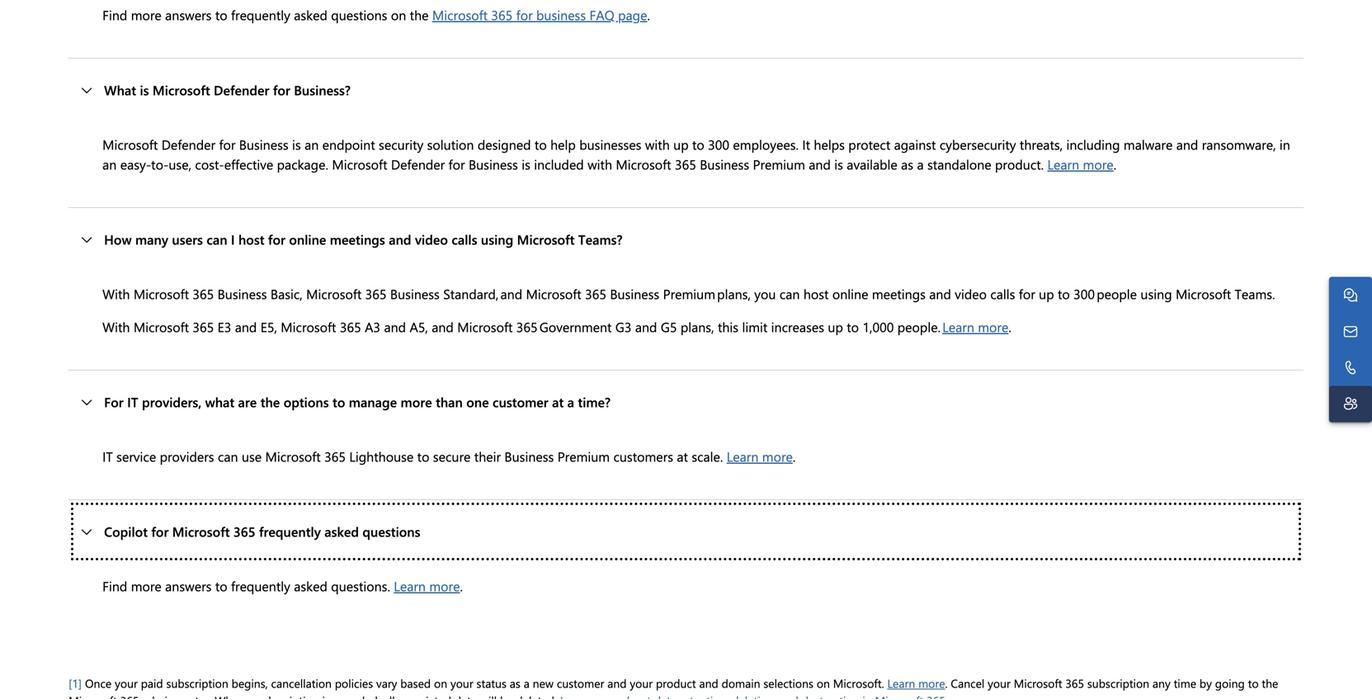 Task type: locate. For each thing, give the bounding box(es) containing it.
asked
[[294, 6, 328, 24], [325, 523, 359, 540], [294, 577, 328, 595]]

package.
[[277, 155, 328, 173]]

online up basic,
[[289, 230, 326, 248]]

find for find more answers to frequently asked questions.
[[102, 577, 127, 595]]

0 vertical spatial calls
[[452, 230, 478, 248]]

find for find more answers to frequently asked questions on the
[[102, 6, 127, 24]]

it left the 'service' on the left of the page
[[102, 447, 113, 465]]

0 vertical spatial customer
[[493, 393, 549, 411]]

help
[[551, 135, 576, 153]]

1 horizontal spatial it
[[127, 393, 138, 411]]

questions inside dropdown button
[[363, 523, 421, 540]]

1 vertical spatial asked
[[325, 523, 359, 540]]

0 vertical spatial frequently
[[231, 6, 290, 24]]

learn down threats,
[[1048, 155, 1080, 173]]

1 horizontal spatial calls
[[991, 285, 1016, 303]]

online
[[289, 230, 326, 248], [833, 285, 869, 303]]

host right i
[[239, 230, 265, 248]]

deleted.
[[516, 693, 557, 699]]

to right going
[[1249, 676, 1259, 691]]

online inside how many users can i host for online meetings and video calls using microsoft teams? dropdown button
[[289, 230, 326, 248]]

is inside . cancel your microsoft 365 subscription any time by going to the microsoft 365 admin center. when a subscription is canceled, all associated data will be deleted.
[[322, 693, 330, 699]]

be
[[500, 693, 513, 699]]

to right options
[[333, 393, 345, 411]]

use
[[242, 447, 262, 465]]

2 answers from the top
[[165, 577, 212, 595]]

0 horizontal spatial it
[[102, 447, 113, 465]]

can left use
[[218, 447, 238, 465]]

. inside . cancel your microsoft 365 subscription any time by going to the microsoft 365 admin center. when a subscription is canceled, all associated data will be deleted.
[[946, 676, 948, 691]]

for right copilot
[[151, 523, 169, 540]]

0 horizontal spatial an
[[102, 155, 117, 173]]

frequently for on
[[231, 6, 290, 24]]

online up 1,000
[[833, 285, 869, 303]]

the
[[410, 6, 429, 24], [261, 393, 280, 411], [1262, 676, 1279, 691]]

cybersecurity
[[940, 135, 1017, 153]]

learn more link left cancel
[[888, 676, 946, 691]]

at left time?
[[552, 393, 564, 411]]

is
[[140, 81, 149, 99], [292, 135, 301, 153], [522, 155, 531, 173], [835, 155, 844, 173], [322, 693, 330, 699]]

questions for 365
[[363, 523, 421, 540]]

i
[[231, 230, 235, 248]]

1 vertical spatial find
[[102, 577, 127, 595]]

with right businesses
[[645, 135, 670, 153]]

0 horizontal spatial host
[[239, 230, 265, 248]]

one
[[467, 393, 489, 411]]

0 horizontal spatial subscription
[[166, 676, 228, 691]]

1 vertical spatial as
[[510, 676, 521, 691]]

subscription up center.
[[166, 676, 228, 691]]

at left scale.
[[677, 447, 688, 465]]

1 answers from the top
[[165, 6, 212, 24]]

helps
[[814, 135, 845, 153]]

as up be
[[510, 676, 521, 691]]

0 vertical spatial online
[[289, 230, 326, 248]]

2 vertical spatial asked
[[294, 577, 328, 595]]

to
[[215, 6, 228, 24], [535, 135, 547, 153], [693, 135, 705, 153], [1058, 285, 1070, 303], [847, 318, 859, 336], [333, 393, 345, 411], [417, 447, 430, 465], [215, 577, 228, 595], [1249, 676, 1259, 691]]

1 vertical spatial answers
[[165, 577, 212, 595]]

for left 300 people
[[1019, 285, 1036, 303]]

defender down security
[[391, 155, 445, 173]]

defender up use,
[[162, 135, 216, 153]]

0 vertical spatial meetings
[[330, 230, 385, 248]]

asked inside dropdown button
[[325, 523, 359, 540]]

1 horizontal spatial the
[[410, 6, 429, 24]]

host
[[239, 230, 265, 248], [804, 285, 829, 303]]

with microsoft 365 e3 and e5, microsoft 365 a3 and a5, and microsoft 365 government g3 and g5 plans, this limit increases up to 1,000 people. learn more .
[[102, 318, 1014, 336]]

business up g3
[[610, 285, 660, 303]]

for
[[516, 6, 533, 24], [273, 81, 290, 99], [219, 135, 236, 153], [449, 155, 465, 173], [268, 230, 286, 248], [1019, 285, 1036, 303], [151, 523, 169, 540]]

0 vertical spatial premium
[[753, 155, 806, 173]]

find
[[102, 6, 127, 24], [102, 577, 127, 595]]

can left i
[[207, 230, 227, 248]]

premium down employees. at the right of page
[[753, 155, 806, 173]]

2 your from the left
[[451, 676, 474, 691]]

is up package.
[[292, 135, 301, 153]]

0 vertical spatial find
[[102, 6, 127, 24]]

0 horizontal spatial the
[[261, 393, 280, 411]]

0 horizontal spatial using
[[481, 230, 514, 248]]

scale.
[[692, 447, 723, 465]]

0 horizontal spatial as
[[510, 676, 521, 691]]

0 vertical spatial host
[[239, 230, 265, 248]]

can for it service providers can use microsoft 365 lighthouse to secure their business premium customers at scale. learn more .
[[218, 447, 238, 465]]

microsoft
[[432, 6, 488, 24], [153, 81, 210, 99], [102, 135, 158, 153], [332, 155, 388, 173], [616, 155, 672, 173], [517, 230, 575, 248], [134, 285, 189, 303], [306, 285, 362, 303], [526, 285, 582, 303], [1176, 285, 1232, 303], [134, 318, 189, 336], [281, 318, 336, 336], [458, 318, 513, 336], [265, 447, 321, 465], [172, 523, 230, 540], [1014, 676, 1063, 691], [69, 693, 117, 699]]

customer right new at left
[[557, 676, 605, 691]]

1 vertical spatial online
[[833, 285, 869, 303]]

customer right one
[[493, 393, 549, 411]]

1 vertical spatial an
[[102, 155, 117, 173]]

an left easy-
[[102, 155, 117, 173]]

0 vertical spatial questions
[[331, 6, 388, 24]]

you
[[755, 285, 776, 303]]

what
[[104, 81, 136, 99]]

with up for at left
[[102, 318, 130, 336]]

their
[[474, 447, 501, 465]]

0 vertical spatial using
[[481, 230, 514, 248]]

1 vertical spatial the
[[261, 393, 280, 411]]

a inside . cancel your microsoft 365 subscription any time by going to the microsoft 365 admin center. when a subscription is canceled, all associated data will be deleted.
[[248, 693, 254, 699]]

it inside dropdown button
[[127, 393, 138, 411]]

easy-
[[120, 155, 151, 173]]

learn right people.
[[943, 318, 975, 336]]

video
[[415, 230, 448, 248], [955, 285, 987, 303]]

subscription left any
[[1088, 676, 1150, 691]]

questions
[[331, 6, 388, 24], [363, 523, 421, 540]]

using up the standard, and
[[481, 230, 514, 248]]

with down 'how'
[[102, 285, 130, 303]]

2 vertical spatial can
[[218, 447, 238, 465]]

business down 300
[[700, 155, 750, 173]]

learn more link right questions.
[[394, 577, 460, 595]]

domain
[[722, 676, 761, 691]]

using
[[481, 230, 514, 248], [1141, 285, 1173, 303]]

2 horizontal spatial the
[[1262, 676, 1279, 691]]

is right what
[[140, 81, 149, 99]]

protect
[[849, 135, 891, 153]]

all
[[384, 693, 395, 699]]

0 vertical spatial video
[[415, 230, 448, 248]]

0 horizontal spatial with
[[588, 155, 613, 173]]

business
[[239, 135, 289, 153], [469, 155, 518, 173], [700, 155, 750, 173], [218, 285, 267, 303], [390, 285, 440, 303], [610, 285, 660, 303], [505, 447, 554, 465]]

up left 300 people
[[1039, 285, 1055, 303]]

find up what
[[102, 6, 127, 24]]

365
[[492, 6, 513, 24], [675, 155, 697, 173], [193, 285, 214, 303], [365, 285, 387, 303], [585, 285, 607, 303], [193, 318, 214, 336], [340, 318, 361, 336], [324, 447, 346, 465], [234, 523, 256, 540], [1066, 676, 1085, 691], [120, 693, 139, 699]]

1 horizontal spatial meetings
[[872, 285, 926, 303]]

0 vertical spatial it
[[127, 393, 138, 411]]

0 vertical spatial as
[[902, 155, 914, 173]]

asked for learn
[[294, 577, 328, 595]]

to up what is microsoft defender for business?
[[215, 6, 228, 24]]

subscription
[[166, 676, 228, 691], [1088, 676, 1150, 691], [257, 693, 319, 699]]

find more answers to frequently asked questions on the microsoft 365 for business faq page .
[[102, 6, 650, 24]]

subscription down cancellation
[[257, 693, 319, 699]]

with down businesses
[[588, 155, 613, 173]]

1 horizontal spatial host
[[804, 285, 829, 303]]

once your paid subscription begins, cancellation policies vary based on your status as a new customer and your product and domain selections on microsoft. learn more
[[85, 676, 946, 691]]

learn more .
[[1048, 155, 1117, 173]]

is down cancellation
[[322, 693, 330, 699]]

status
[[477, 676, 507, 691]]

0 horizontal spatial on
[[391, 6, 406, 24]]

1 horizontal spatial as
[[902, 155, 914, 173]]

0 horizontal spatial premium
[[558, 447, 610, 465]]

1 horizontal spatial subscription
[[257, 693, 319, 699]]

1 with from the top
[[102, 285, 130, 303]]

find down copilot
[[102, 577, 127, 595]]

0 horizontal spatial customer
[[493, 393, 549, 411]]

1 horizontal spatial with
[[645, 135, 670, 153]]

premium inside microsoft defender for business is an endpoint security solution designed to help businesses with up to 300 employees. it helps protect against cybersecurity threats, including malware and ransomware, in an easy-to-use, cost-effective package. microsoft defender for business is included with microsoft 365 business premium and is available as a standalone product.
[[753, 155, 806, 173]]

learn more link down the including
[[1048, 155, 1114, 173]]

your inside . cancel your microsoft 365 subscription any time by going to the microsoft 365 admin center. when a subscription is canceled, all associated data will be deleted.
[[988, 676, 1011, 691]]

2 find from the top
[[102, 577, 127, 595]]

to left secure
[[417, 447, 430, 465]]

2 vertical spatial up
[[828, 318, 844, 336]]

the inside dropdown button
[[261, 393, 280, 411]]

2 vertical spatial defender
[[391, 155, 445, 173]]

a inside dropdown button
[[568, 393, 575, 411]]

g3
[[616, 318, 632, 336]]

defender
[[214, 81, 269, 99], [162, 135, 216, 153], [391, 155, 445, 173]]

for left business?
[[273, 81, 290, 99]]

1 vertical spatial frequently
[[259, 523, 321, 540]]

0 vertical spatial answers
[[165, 6, 212, 24]]

up
[[674, 135, 689, 153], [1039, 285, 1055, 303], [828, 318, 844, 336]]

365 government
[[517, 318, 612, 336]]

asked for on
[[294, 6, 328, 24]]

your left paid
[[115, 676, 138, 691]]

up left 300
[[674, 135, 689, 153]]

0 vertical spatial with
[[102, 285, 130, 303]]

microsoft 365 for business faq page link
[[432, 6, 648, 24]]

2 vertical spatial the
[[1262, 676, 1279, 691]]

frequently
[[231, 6, 290, 24], [259, 523, 321, 540], [231, 577, 290, 595]]

an up package.
[[305, 135, 319, 153]]

your up data
[[451, 676, 474, 691]]

using right 300 people
[[1141, 285, 1173, 303]]

0 horizontal spatial up
[[674, 135, 689, 153]]

for it providers, what are the options to manage more than one customer at a time? button
[[69, 371, 1304, 433]]

ransomware,
[[1203, 135, 1277, 153]]

0 vertical spatial at
[[552, 393, 564, 411]]

can inside dropdown button
[[207, 230, 227, 248]]

it right for at left
[[127, 393, 138, 411]]

1 vertical spatial with
[[102, 318, 130, 336]]

3 your from the left
[[630, 676, 653, 691]]

4 your from the left
[[988, 676, 1011, 691]]

0 horizontal spatial calls
[[452, 230, 478, 248]]

for it providers, what are the options to manage more than one customer at a time?
[[104, 393, 611, 411]]

standalone
[[928, 155, 992, 173]]

asked left questions.
[[294, 577, 328, 595]]

learn more link right scale.
[[727, 447, 793, 465]]

it
[[803, 135, 811, 153]]

1 horizontal spatial video
[[955, 285, 987, 303]]

an
[[305, 135, 319, 153], [102, 155, 117, 173]]

a left time?
[[568, 393, 575, 411]]

your left product
[[630, 676, 653, 691]]

frequently down copilot for microsoft 365 frequently asked questions
[[231, 577, 290, 595]]

asked up questions.
[[325, 523, 359, 540]]

0 horizontal spatial online
[[289, 230, 326, 248]]

learn more link for find more answers to frequently asked questions. learn more .
[[394, 577, 460, 595]]

learn more link right people.
[[943, 318, 1009, 336]]

2 with from the top
[[102, 318, 130, 336]]

the inside . cancel your microsoft 365 subscription any time by going to the microsoft 365 admin center. when a subscription is canceled, all associated data will be deleted.
[[1262, 676, 1279, 691]]

a inside microsoft defender for business is an endpoint security solution designed to help businesses with up to 300 employees. it helps protect against cybersecurity threats, including malware and ransomware, in an easy-to-use, cost-effective package. microsoft defender for business is included with microsoft 365 business premium and is available as a standalone product.
[[918, 155, 924, 173]]

0 horizontal spatial meetings
[[330, 230, 385, 248]]

1 vertical spatial customer
[[557, 676, 605, 691]]

vary
[[376, 676, 397, 691]]

1 vertical spatial using
[[1141, 285, 1173, 303]]

learn more link for learn more .
[[1048, 155, 1114, 173]]

on
[[391, 6, 406, 24], [434, 676, 448, 691], [817, 676, 830, 691]]

learn more link
[[1048, 155, 1114, 173], [943, 318, 1009, 336], [727, 447, 793, 465], [394, 577, 460, 595], [888, 676, 946, 691]]

0 vertical spatial an
[[305, 135, 319, 153]]

calls
[[452, 230, 478, 248], [991, 285, 1016, 303]]

1 horizontal spatial an
[[305, 135, 319, 153]]

1 vertical spatial at
[[677, 447, 688, 465]]

frequently up what is microsoft defender for business?
[[231, 6, 290, 24]]

1 horizontal spatial at
[[677, 447, 688, 465]]

0 horizontal spatial video
[[415, 230, 448, 248]]

0 vertical spatial up
[[674, 135, 689, 153]]

0 vertical spatial asked
[[294, 6, 328, 24]]

premium down time?
[[558, 447, 610, 465]]

1 horizontal spatial up
[[828, 318, 844, 336]]

employees.
[[733, 135, 799, 153]]

1 find from the top
[[102, 6, 127, 24]]

1 vertical spatial up
[[1039, 285, 1055, 303]]

host inside how many users can i host for online meetings and video calls using microsoft teams? dropdown button
[[239, 230, 265, 248]]

meetings inside dropdown button
[[330, 230, 385, 248]]

answers
[[165, 6, 212, 24], [165, 577, 212, 595]]

going
[[1216, 676, 1245, 691]]

your right cancel
[[988, 676, 1011, 691]]

[1]
[[69, 676, 82, 691]]

up right increases
[[828, 318, 844, 336]]

basic,
[[271, 285, 303, 303]]

can right you
[[780, 285, 800, 303]]

this
[[718, 318, 739, 336]]

frequently up find more answers to frequently asked questions. learn more .
[[259, 523, 321, 540]]

a down against
[[918, 155, 924, 173]]

and
[[1177, 135, 1199, 153], [809, 155, 831, 173], [389, 230, 412, 248], [930, 285, 952, 303], [235, 318, 257, 336], [384, 318, 406, 336], [432, 318, 454, 336], [635, 318, 657, 336], [608, 676, 627, 691], [700, 676, 719, 691]]

1 horizontal spatial premium
[[753, 155, 806, 173]]

a down the begins,
[[248, 693, 254, 699]]

endpoint
[[322, 135, 375, 153]]

as down against
[[902, 155, 914, 173]]

for right i
[[268, 230, 286, 248]]

e5,
[[261, 318, 277, 336]]

asked up business?
[[294, 6, 328, 24]]

find more answers to frequently asked questions. learn more .
[[102, 577, 463, 595]]

defender up effective
[[214, 81, 269, 99]]

1 vertical spatial questions
[[363, 523, 421, 540]]

2 vertical spatial frequently
[[231, 577, 290, 595]]

g5
[[661, 318, 677, 336]]

are
[[238, 393, 257, 411]]

0 horizontal spatial at
[[552, 393, 564, 411]]

0 vertical spatial defender
[[214, 81, 269, 99]]

host up increases
[[804, 285, 829, 303]]

1 vertical spatial it
[[102, 447, 113, 465]]

0 vertical spatial can
[[207, 230, 227, 248]]



Task type: describe. For each thing, give the bounding box(es) containing it.
canceled,
[[333, 693, 380, 699]]

1 vertical spatial defender
[[162, 135, 216, 153]]

0 vertical spatial the
[[410, 6, 429, 24]]

365 inside dropdown button
[[234, 523, 256, 540]]

microsoft.
[[834, 676, 885, 691]]

how many users can i host for online meetings and video calls using microsoft teams?
[[104, 230, 623, 248]]

including
[[1067, 135, 1121, 153]]

what is microsoft defender for business? button
[[69, 59, 1304, 121]]

paid
[[141, 676, 163, 691]]

for inside dropdown button
[[151, 523, 169, 540]]

selections
[[764, 676, 814, 691]]

business up e3
[[218, 285, 267, 303]]

in
[[1280, 135, 1291, 153]]

customer inside dropdown button
[[493, 393, 549, 411]]

for left business
[[516, 6, 533, 24]]

page
[[618, 6, 648, 24]]

to down copilot for microsoft 365 frequently asked questions
[[215, 577, 228, 595]]

video inside dropdown button
[[415, 230, 448, 248]]

center.
[[177, 693, 212, 699]]

solution
[[427, 135, 474, 153]]

to left help
[[535, 135, 547, 153]]

and inside dropdown button
[[389, 230, 412, 248]]

300
[[708, 135, 730, 153]]

to left 300 people
[[1058, 285, 1070, 303]]

up inside microsoft defender for business is an endpoint security solution designed to help businesses with up to 300 employees. it helps protect against cybersecurity threats, including malware and ransomware, in an easy-to-use, cost-effective package. microsoft defender for business is included with microsoft 365 business premium and is available as a standalone product.
[[674, 135, 689, 153]]

options
[[284, 393, 329, 411]]

copilot for microsoft 365 frequently asked questions button
[[69, 500, 1304, 563]]

learn right questions.
[[394, 577, 426, 595]]

will
[[480, 693, 497, 699]]

1 horizontal spatial online
[[833, 285, 869, 303]]

designed
[[478, 135, 531, 153]]

1 horizontal spatial customer
[[557, 676, 605, 691]]

. cancel your microsoft 365 subscription any time by going to the microsoft 365 admin center. when a subscription is canceled, all associated data will be deleted.
[[69, 676, 1279, 699]]

new
[[533, 676, 554, 691]]

based
[[401, 676, 431, 691]]

cancellation
[[271, 676, 332, 691]]

cancel
[[951, 676, 985, 691]]

admin
[[142, 693, 174, 699]]

begins,
[[232, 676, 268, 691]]

policies
[[335, 676, 373, 691]]

0 vertical spatial with
[[645, 135, 670, 153]]

for
[[104, 393, 124, 411]]

service
[[117, 447, 156, 465]]

limit
[[742, 318, 768, 336]]

microsoft inside dropdown button
[[172, 523, 230, 540]]

malware
[[1124, 135, 1173, 153]]

plans,
[[681, 318, 715, 336]]

1 horizontal spatial using
[[1141, 285, 1173, 303]]

to left 1,000
[[847, 318, 859, 336]]

learn right microsoft. on the bottom of page
[[888, 676, 916, 691]]

[1] link
[[69, 676, 82, 691]]

answers for find more answers to frequently asked questions on the
[[165, 6, 212, 24]]

to inside . cancel your microsoft 365 subscription any time by going to the microsoft 365 admin center. when a subscription is canceled, all associated data will be deleted.
[[1249, 676, 1259, 691]]

it service providers can use microsoft 365 lighthouse to secure their business premium customers at scale. learn more .
[[102, 447, 796, 465]]

business up effective
[[239, 135, 289, 153]]

teams?
[[578, 230, 623, 248]]

copilot for microsoft 365 frequently asked questions
[[104, 523, 421, 540]]

is down helps
[[835, 155, 844, 173]]

business up the a5,
[[390, 285, 440, 303]]

frequently for learn
[[231, 577, 290, 595]]

using inside dropdown button
[[481, 230, 514, 248]]

business
[[537, 6, 586, 24]]

1 horizontal spatial on
[[434, 676, 448, 691]]

1 vertical spatial calls
[[991, 285, 1016, 303]]

businesses
[[580, 135, 642, 153]]

use,
[[169, 155, 192, 173]]

how
[[104, 230, 132, 248]]

can for how many users can i host for online meetings and video calls using microsoft teams?
[[207, 230, 227, 248]]

at inside dropdown button
[[552, 393, 564, 411]]

to inside the for it providers, what are the options to manage more than one customer at a time? dropdown button
[[333, 393, 345, 411]]

what
[[205, 393, 235, 411]]

people.
[[898, 318, 941, 336]]

time
[[1174, 676, 1197, 691]]

1 vertical spatial meetings
[[872, 285, 926, 303]]

learn more link for it service providers can use microsoft 365 lighthouse to secure their business premium customers at scale. learn more .
[[727, 447, 793, 465]]

as inside microsoft defender for business is an endpoint security solution designed to help businesses with up to 300 employees. it helps protect against cybersecurity threats, including malware and ransomware, in an easy-to-use, cost-effective package. microsoft defender for business is included with microsoft 365 business premium and is available as a standalone product.
[[902, 155, 914, 173]]

e3
[[218, 318, 231, 336]]

learn more link for once your paid subscription begins, cancellation policies vary based on your status as a new customer and your product and domain selections on microsoft. learn more
[[888, 676, 946, 691]]

time?
[[578, 393, 611, 411]]

against
[[895, 135, 936, 153]]

any
[[1153, 676, 1171, 691]]

a5,
[[410, 318, 428, 336]]

microsoft defender for business is an endpoint security solution designed to help businesses with up to 300 employees. it helps protect against cybersecurity threats, including malware and ransomware, in an easy-to-use, cost-effective package. microsoft defender for business is included with microsoft 365 business premium and is available as a standalone product.
[[102, 135, 1291, 173]]

premium plans,
[[663, 285, 751, 303]]

users
[[172, 230, 203, 248]]

by
[[1200, 676, 1213, 691]]

300 people
[[1074, 285, 1138, 303]]

frequently inside dropdown button
[[259, 523, 321, 540]]

manage
[[349, 393, 397, 411]]

business down designed
[[469, 155, 518, 173]]

cost-
[[195, 155, 224, 173]]

1 vertical spatial can
[[780, 285, 800, 303]]

threats,
[[1020, 135, 1063, 153]]

once
[[85, 676, 112, 691]]

learn more link for with microsoft 365 e3 and e5, microsoft 365 a3 and a5, and microsoft 365 government g3 and g5 plans, this limit increases up to 1,000 people. learn more .
[[943, 318, 1009, 336]]

copilot
[[104, 523, 148, 540]]

business right their
[[505, 447, 554, 465]]

2 horizontal spatial on
[[817, 676, 830, 691]]

what is microsoft defender for business?
[[104, 81, 351, 99]]

with for with microsoft 365 e3 and e5, microsoft 365 a3 and a5, and microsoft 365 government g3 and g5 plans, this limit increases up to 1,000 people. learn more .
[[102, 318, 130, 336]]

1 vertical spatial host
[[804, 285, 829, 303]]

365 inside microsoft defender for business is an endpoint security solution designed to help businesses with up to 300 employees. it helps protect against cybersecurity threats, including malware and ransomware, in an easy-to-use, cost-effective package. microsoft defender for business is included with microsoft 365 business premium and is available as a standalone product.
[[675, 155, 697, 173]]

how many users can i host for online meetings and video calls using microsoft teams? button
[[69, 208, 1304, 271]]

is down designed
[[522, 155, 531, 173]]

learn right scale.
[[727, 447, 759, 465]]

lighthouse
[[349, 447, 414, 465]]

business?
[[294, 81, 351, 99]]

calls inside dropdown button
[[452, 230, 478, 248]]

standard, and
[[443, 285, 523, 303]]

questions for to
[[331, 6, 388, 24]]

associated
[[398, 693, 452, 699]]

available
[[847, 155, 898, 173]]

for up cost-
[[219, 135, 236, 153]]

when
[[215, 693, 245, 699]]

questions.
[[331, 577, 390, 595]]

to left 300
[[693, 135, 705, 153]]

secure
[[433, 447, 471, 465]]

1 vertical spatial video
[[955, 285, 987, 303]]

teams. ​
[[1235, 285, 1278, 303]]

increases
[[772, 318, 825, 336]]

many
[[135, 230, 168, 248]]

with microsoft 365 business basic, microsoft 365 business standard, and microsoft 365 business premium plans, you can host online meetings and video calls for up to 300 people using microsoft teams. ​
[[102, 285, 1278, 303]]

a up the deleted.
[[524, 676, 530, 691]]

answers for find more answers to frequently asked questions.
[[165, 577, 212, 595]]

than
[[436, 393, 463, 411]]

1 vertical spatial with
[[588, 155, 613, 173]]

security
[[379, 135, 424, 153]]

more inside dropdown button
[[401, 393, 432, 411]]

2 horizontal spatial subscription
[[1088, 676, 1150, 691]]

for down solution
[[449, 155, 465, 173]]

is inside dropdown button
[[140, 81, 149, 99]]

with for with microsoft 365 business basic, microsoft 365 business standard, and microsoft 365 business premium plans, you can host online meetings and video calls for up to 300 people using microsoft teams. ​
[[102, 285, 130, 303]]

included
[[534, 155, 584, 173]]

1 vertical spatial premium
[[558, 447, 610, 465]]

a3
[[365, 318, 381, 336]]

2 horizontal spatial up
[[1039, 285, 1055, 303]]

1 your from the left
[[115, 676, 138, 691]]

defender inside dropdown button
[[214, 81, 269, 99]]

data
[[455, 693, 477, 699]]



Task type: vqa. For each thing, say whether or not it's contained in the screenshot.
cybersecurity on the top
yes



